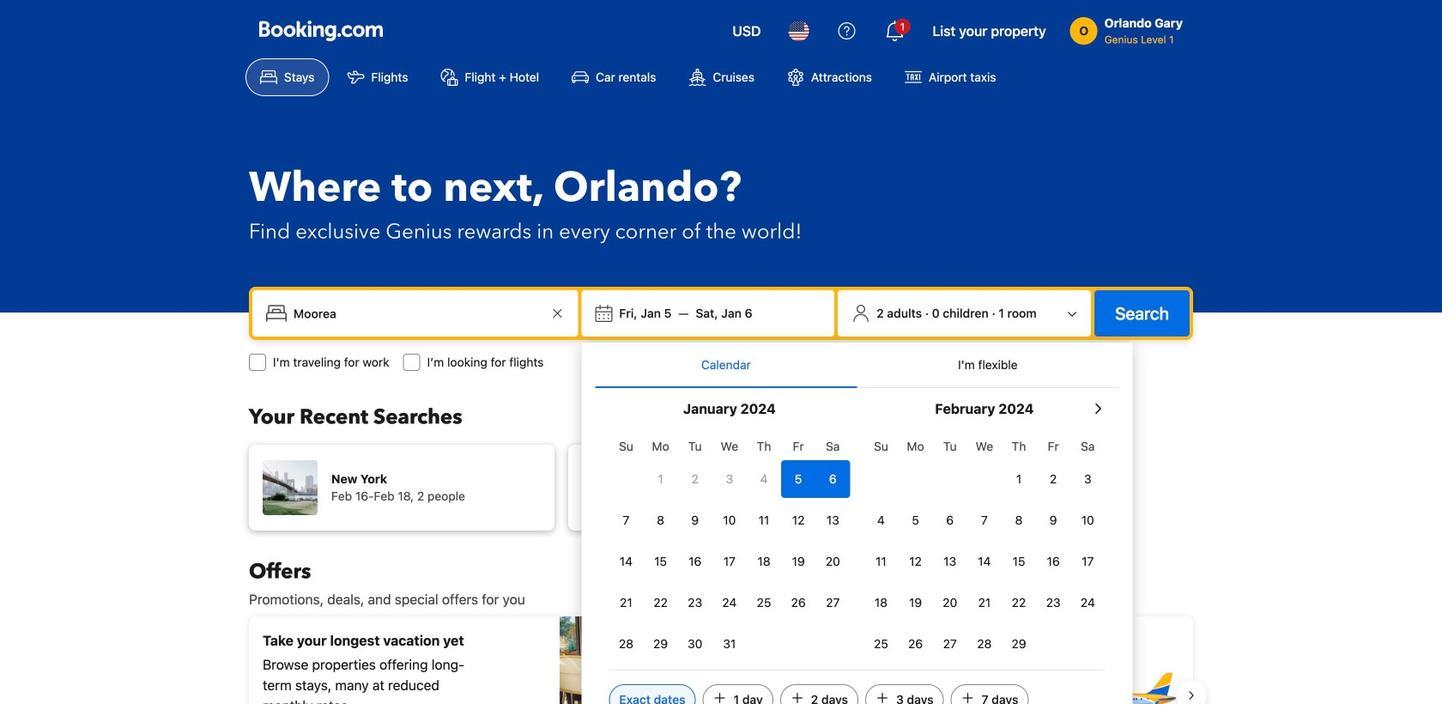 Task type: vqa. For each thing, say whether or not it's contained in the screenshot.
the bottom more
no



Task type: locate. For each thing, give the bounding box(es) containing it.
17 January 2024 checkbox
[[713, 543, 747, 581]]

10 January 2024 checkbox
[[713, 502, 747, 539]]

region
[[235, 610, 1208, 704]]

2 January 2024 checkbox
[[678, 460, 713, 498]]

19 January 2024 checkbox
[[782, 543, 816, 581]]

15 January 2024 checkbox
[[644, 543, 678, 581]]

20 February 2024 checkbox
[[933, 584, 968, 622]]

30 January 2024 checkbox
[[678, 625, 713, 663]]

26 January 2024 checkbox
[[782, 584, 816, 622]]

8 January 2024 checkbox
[[644, 502, 678, 539]]

3 January 2024 checkbox
[[713, 460, 747, 498]]

4 January 2024 checkbox
[[747, 460, 782, 498]]

4 February 2024 checkbox
[[864, 502, 899, 539]]

cell up 13 january 2024 checkbox
[[816, 457, 851, 498]]

23 January 2024 checkbox
[[678, 584, 713, 622]]

2 grid from the left
[[864, 429, 1106, 663]]

15 February 2024 checkbox
[[1002, 543, 1037, 581]]

tab list
[[596, 343, 1119, 389]]

25 February 2024 checkbox
[[864, 625, 899, 663]]

13 January 2024 checkbox
[[816, 502, 851, 539]]

17 February 2024 checkbox
[[1071, 543, 1106, 581]]

29 February 2024 checkbox
[[1002, 625, 1037, 663]]

12 January 2024 checkbox
[[782, 502, 816, 539]]

1 January 2024 checkbox
[[644, 460, 678, 498]]

11 January 2024 checkbox
[[747, 502, 782, 539]]

27 February 2024 checkbox
[[933, 625, 968, 663]]

grid
[[609, 429, 851, 663], [864, 429, 1106, 663]]

1 grid from the left
[[609, 429, 851, 663]]

24 February 2024 checkbox
[[1071, 584, 1106, 622]]

9 February 2024 checkbox
[[1037, 502, 1071, 539]]

1 horizontal spatial grid
[[864, 429, 1106, 663]]

14 February 2024 checkbox
[[968, 543, 1002, 581]]

5 January 2024 checkbox
[[782, 460, 816, 498]]

18 January 2024 checkbox
[[747, 543, 782, 581]]

28 January 2024 checkbox
[[609, 625, 644, 663]]

20 January 2024 checkbox
[[816, 543, 851, 581]]

28 February 2024 checkbox
[[968, 625, 1002, 663]]

cell up 12 january 2024 option
[[782, 457, 816, 498]]

14 January 2024 checkbox
[[609, 543, 644, 581]]

take your longest vacation yet image
[[560, 617, 715, 704]]

21 January 2024 checkbox
[[609, 584, 644, 622]]

12 February 2024 checkbox
[[899, 543, 933, 581]]

cell
[[782, 457, 816, 498], [816, 457, 851, 498]]

Where are you going? field
[[287, 298, 547, 329]]

0 horizontal spatial grid
[[609, 429, 851, 663]]



Task type: describe. For each thing, give the bounding box(es) containing it.
1 February 2024 checkbox
[[1002, 460, 1037, 498]]

19 February 2024 checkbox
[[899, 584, 933, 622]]

5 February 2024 checkbox
[[899, 502, 933, 539]]

10 February 2024 checkbox
[[1071, 502, 1106, 539]]

29 January 2024 checkbox
[[644, 625, 678, 663]]

your account menu orlando gary genius level 1 element
[[1071, 8, 1190, 47]]

2 February 2024 checkbox
[[1037, 460, 1071, 498]]

23 February 2024 checkbox
[[1037, 584, 1071, 622]]

22 February 2024 checkbox
[[1002, 584, 1037, 622]]

7 February 2024 checkbox
[[968, 502, 1002, 539]]

16 February 2024 checkbox
[[1037, 543, 1071, 581]]

2 cell from the left
[[816, 457, 851, 498]]

25 January 2024 checkbox
[[747, 584, 782, 622]]

6 February 2024 checkbox
[[933, 502, 968, 539]]

13 February 2024 checkbox
[[933, 543, 968, 581]]

fly away to your dream vacation image
[[1060, 636, 1180, 704]]

11 February 2024 checkbox
[[864, 543, 899, 581]]

booking.com image
[[259, 21, 383, 41]]

1 cell from the left
[[782, 457, 816, 498]]

24 January 2024 checkbox
[[713, 584, 747, 622]]

18 February 2024 checkbox
[[864, 584, 899, 622]]

31 January 2024 checkbox
[[713, 625, 747, 663]]

8 February 2024 checkbox
[[1002, 502, 1037, 539]]

3 February 2024 checkbox
[[1071, 460, 1106, 498]]

22 January 2024 checkbox
[[644, 584, 678, 622]]

6 January 2024 checkbox
[[816, 460, 851, 498]]

9 January 2024 checkbox
[[678, 502, 713, 539]]

21 February 2024 checkbox
[[968, 584, 1002, 622]]

27 January 2024 checkbox
[[816, 584, 851, 622]]

26 February 2024 checkbox
[[899, 625, 933, 663]]

7 January 2024 checkbox
[[609, 502, 644, 539]]

16 January 2024 checkbox
[[678, 543, 713, 581]]



